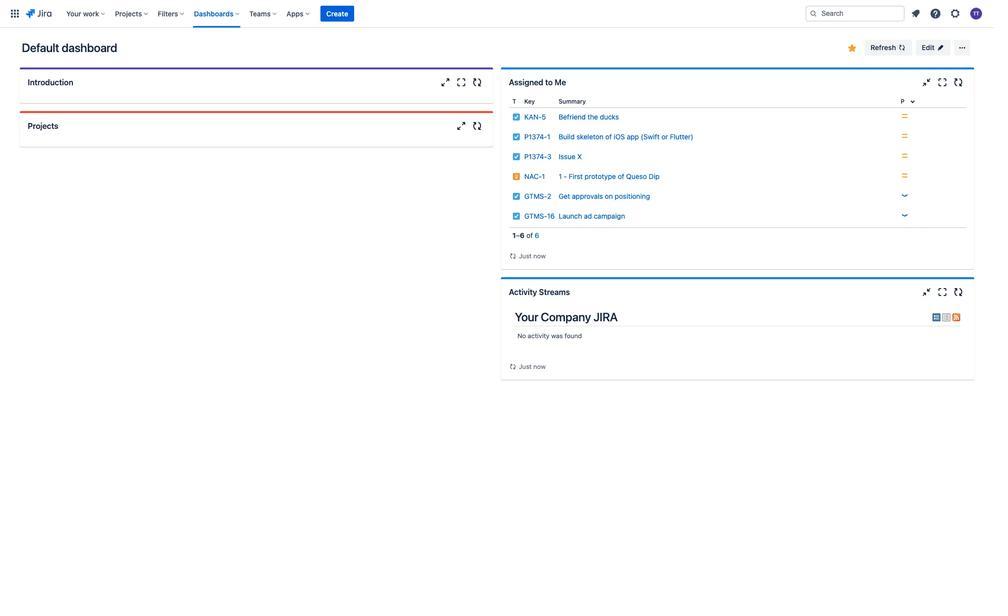 Task type: vqa. For each thing, say whether or not it's contained in the screenshot.
that
no



Task type: describe. For each thing, give the bounding box(es) containing it.
search image
[[810, 10, 818, 18]]

just for assigned
[[519, 252, 532, 260]]

skeleton
[[577, 133, 604, 141]]

an arrow curved in a circular way on the button that refreshes the dashboard image for activity
[[509, 363, 517, 371]]

now for activity
[[534, 363, 546, 370]]

refresh introduction image
[[471, 76, 483, 88]]

1 - first prototype of queso dip link
[[559, 172, 660, 181]]

1 left build
[[547, 133, 551, 141]]

just now for assigned
[[519, 252, 546, 260]]

medium image for 1 - first prototype of queso dip
[[901, 172, 909, 180]]

approvals
[[572, 192, 603, 200]]

issue
[[559, 153, 576, 161]]

befriend the ducks link
[[559, 113, 619, 121]]

t
[[513, 98, 516, 105]]

or
[[662, 133, 668, 141]]

minimize assigned to me image
[[921, 76, 933, 88]]

dashboard
[[62, 41, 117, 55]]

prototype
[[585, 172, 616, 181]]

more dashboard actions image
[[957, 42, 969, 54]]

nac-
[[525, 172, 542, 181]]

refresh projects image
[[471, 120, 483, 132]]

task image for gtms-2
[[513, 193, 521, 200]]

on
[[605, 192, 613, 200]]

refresh button
[[865, 40, 912, 56]]

your company jira
[[515, 310, 618, 324]]

ios
[[614, 133, 625, 141]]

p1374-1
[[525, 133, 551, 141]]

p1374- for 3
[[525, 153, 547, 161]]

activity
[[509, 288, 537, 297]]

kan-5
[[525, 113, 546, 121]]

gtms-2 link
[[525, 192, 552, 200]]

get approvals on positioning link
[[559, 192, 650, 200]]

ad
[[584, 212, 592, 220]]

default
[[22, 41, 59, 55]]

settings image
[[950, 8, 962, 20]]

campaign
[[594, 212, 625, 220]]

5
[[542, 113, 546, 121]]

low image for launch ad campaign
[[901, 211, 909, 219]]

banner containing your work
[[0, 0, 994, 28]]

maximize activity streams image
[[937, 286, 949, 298]]

0 vertical spatial of
[[606, 133, 612, 141]]

edit icon image
[[937, 44, 945, 52]]

found
[[565, 332, 582, 339]]

edit link
[[916, 40, 951, 56]]

assigned
[[509, 78, 544, 87]]

no activity was found
[[518, 332, 582, 339]]

p1374-1 link
[[525, 133, 551, 141]]

1 left - on the top
[[559, 172, 562, 181]]

assigned to me
[[509, 78, 566, 87]]

now for assigned
[[534, 252, 546, 260]]

gtms- for 16
[[525, 212, 547, 220]]

befriend
[[559, 113, 586, 121]]

projects inside popup button
[[115, 9, 142, 18]]

p1374-3 link
[[525, 153, 552, 161]]

your for your company jira
[[515, 310, 539, 324]]

activity streams
[[509, 288, 570, 297]]

1 left 6 link
[[513, 231, 516, 240]]

assigned to me region
[[509, 95, 967, 262]]

task image for p1374-1
[[513, 133, 521, 141]]

medium image for build skeleton of ios app (swift or flutter)
[[901, 132, 909, 140]]

first
[[569, 172, 583, 181]]

get
[[559, 192, 570, 200]]

gtms-16 link
[[525, 212, 555, 220]]

apps
[[287, 9, 304, 18]]

gtms- for 2
[[525, 192, 547, 200]]

1 down p1374-3
[[542, 172, 545, 181]]

introduction
[[28, 78, 73, 87]]

help image
[[930, 8, 942, 20]]

teams button
[[246, 6, 281, 22]]

summary
[[559, 98, 586, 105]]

filters button
[[155, 6, 188, 22]]

refresh assigned to me image
[[953, 76, 965, 88]]

key
[[525, 98, 535, 105]]

2
[[547, 192, 552, 200]]

6 link
[[535, 231, 539, 240]]

projects button
[[112, 6, 152, 22]]

p
[[901, 98, 905, 105]]

create
[[326, 9, 348, 18]]

1 - first prototype of queso dip
[[559, 172, 660, 181]]

low image for get approvals on positioning
[[901, 192, 909, 199]]

primary element
[[6, 0, 806, 28]]

an arrow curved in a circular way on the button that refreshes the dashboard image for assigned
[[509, 252, 517, 260]]

medium image for befriend the ducks
[[901, 112, 909, 120]]

p1374-3
[[525, 153, 552, 161]]

app
[[627, 133, 639, 141]]

me
[[555, 78, 566, 87]]



Task type: locate. For each thing, give the bounding box(es) containing it.
your left work
[[66, 9, 81, 18]]

6 right –
[[535, 231, 539, 240]]

2 medium image from the top
[[901, 172, 909, 180]]

just inside assigned to me region
[[519, 252, 532, 260]]

1 task image from the top
[[513, 113, 521, 121]]

positioning
[[615, 192, 650, 200]]

dashboards
[[194, 9, 234, 18]]

company
[[541, 310, 591, 324]]

x
[[577, 153, 582, 161]]

1 medium image from the top
[[901, 132, 909, 140]]

0 vertical spatial just now
[[519, 252, 546, 260]]

gtms- up 6 link
[[525, 212, 547, 220]]

0 vertical spatial gtms-
[[525, 192, 547, 200]]

0 vertical spatial p1374-
[[525, 133, 547, 141]]

1 vertical spatial task image
[[513, 153, 521, 161]]

projects
[[115, 9, 142, 18], [28, 121, 58, 131]]

2 now from the top
[[534, 363, 546, 370]]

1 an arrow curved in a circular way on the button that refreshes the dashboard image from the top
[[509, 252, 517, 260]]

1 horizontal spatial 6
[[535, 231, 539, 240]]

1 low image from the top
[[901, 192, 909, 199]]

an arrow curved in a circular way on the button that refreshes the dashboard image
[[509, 252, 517, 260], [509, 363, 517, 371]]

task image left p1374-1 link
[[513, 133, 521, 141]]

build
[[559, 133, 575, 141]]

2 medium image from the top
[[901, 152, 909, 160]]

1 vertical spatial task image
[[513, 193, 521, 200]]

0 horizontal spatial projects
[[28, 121, 58, 131]]

expand introduction image
[[440, 76, 452, 88]]

now
[[534, 252, 546, 260], [534, 363, 546, 370]]

just now for activity
[[519, 363, 546, 370]]

nac-1
[[525, 172, 545, 181]]

edit
[[922, 43, 935, 52]]

0 vertical spatial medium image
[[901, 132, 909, 140]]

(swift
[[641, 133, 660, 141]]

0 vertical spatial an arrow curved in a circular way on the button that refreshes the dashboard image
[[509, 252, 517, 260]]

just now down 6 link
[[519, 252, 546, 260]]

medium image for issue x
[[901, 152, 909, 160]]

issue x
[[559, 153, 582, 161]]

now down 6 link
[[534, 252, 546, 260]]

appswitcher icon image
[[9, 8, 21, 20]]

2 just from the top
[[519, 363, 532, 370]]

1 vertical spatial your
[[515, 310, 539, 324]]

star default dashboard image
[[847, 42, 859, 54]]

just down the 1 – 6 of 6
[[519, 252, 532, 260]]

just now down activity
[[519, 363, 546, 370]]

1 vertical spatial medium image
[[901, 152, 909, 160]]

activity
[[528, 332, 550, 339]]

task image up idea image
[[513, 153, 521, 161]]

maximize assigned to me image
[[937, 76, 949, 88]]

p1374-
[[525, 133, 547, 141], [525, 153, 547, 161]]

gtms-2
[[525, 192, 552, 200]]

p1374- up nac-1
[[525, 153, 547, 161]]

projects down introduction
[[28, 121, 58, 131]]

the
[[588, 113, 598, 121]]

your up no
[[515, 310, 539, 324]]

jira
[[594, 310, 618, 324]]

get approvals on positioning
[[559, 192, 650, 200]]

launch
[[559, 212, 582, 220]]

just now
[[519, 252, 546, 260], [519, 363, 546, 370]]

0 vertical spatial projects
[[115, 9, 142, 18]]

your work
[[66, 9, 99, 18]]

16
[[547, 212, 555, 220]]

–
[[516, 231, 520, 240]]

1 p1374- from the top
[[525, 133, 547, 141]]

default dashboard
[[22, 41, 117, 55]]

befriend the ducks
[[559, 113, 619, 121]]

task image for p1374-3
[[513, 153, 521, 161]]

medium image
[[901, 132, 909, 140], [901, 172, 909, 180]]

an arrow curved in a circular way on the button that refreshes the dashboard image inside activity streams region
[[509, 363, 517, 371]]

1 vertical spatial just now
[[519, 363, 546, 370]]

1 vertical spatial projects
[[28, 121, 58, 131]]

task image
[[513, 133, 521, 141], [513, 153, 521, 161]]

flutter)
[[670, 133, 694, 141]]

3 task image from the top
[[513, 212, 521, 220]]

low image
[[901, 192, 909, 199], [901, 211, 909, 219]]

1 just from the top
[[519, 252, 532, 260]]

of
[[606, 133, 612, 141], [618, 172, 625, 181], [527, 231, 533, 240]]

refresh activity streams image
[[953, 286, 965, 298]]

queso
[[626, 172, 647, 181]]

create button
[[320, 6, 354, 22]]

2 vertical spatial task image
[[513, 212, 521, 220]]

your profile and settings image
[[971, 8, 983, 20]]

1 vertical spatial an arrow curved in a circular way on the button that refreshes the dashboard image
[[509, 363, 517, 371]]

to
[[545, 78, 553, 87]]

gtms- down nac-1 link
[[525, 192, 547, 200]]

no
[[518, 332, 526, 339]]

1 vertical spatial low image
[[901, 211, 909, 219]]

1 – 6 of 6
[[513, 231, 539, 240]]

1 vertical spatial gtms-
[[525, 212, 547, 220]]

2 an arrow curved in a circular way on the button that refreshes the dashboard image from the top
[[509, 363, 517, 371]]

your work button
[[63, 6, 109, 22]]

2 vertical spatial of
[[527, 231, 533, 240]]

just
[[519, 252, 532, 260], [519, 363, 532, 370]]

task image
[[513, 113, 521, 121], [513, 193, 521, 200], [513, 212, 521, 220]]

build skeleton of ios app (swift or flutter) link
[[559, 133, 694, 141]]

-
[[564, 172, 567, 181]]

0 vertical spatial task image
[[513, 133, 521, 141]]

kan-
[[525, 113, 542, 121]]

0 vertical spatial medium image
[[901, 112, 909, 120]]

of left ios
[[606, 133, 612, 141]]

minimize activity streams image
[[921, 286, 933, 298]]

launch ad campaign link
[[559, 212, 625, 220]]

just now inside activity streams region
[[519, 363, 546, 370]]

projects right work
[[115, 9, 142, 18]]

0 horizontal spatial of
[[527, 231, 533, 240]]

dip
[[649, 172, 660, 181]]

maximize introduction image
[[456, 76, 467, 88]]

apps button
[[284, 6, 314, 22]]

Search field
[[806, 6, 905, 22]]

dashboards button
[[191, 6, 243, 22]]

2 low image from the top
[[901, 211, 909, 219]]

2 6 from the left
[[535, 231, 539, 240]]

now inside activity streams region
[[534, 363, 546, 370]]

1 medium image from the top
[[901, 112, 909, 120]]

task image up –
[[513, 212, 521, 220]]

refresh image
[[898, 44, 906, 52]]

0 horizontal spatial your
[[66, 9, 81, 18]]

1 vertical spatial just
[[519, 363, 532, 370]]

nac-1 link
[[525, 172, 545, 181]]

just down no
[[519, 363, 532, 370]]

work
[[83, 9, 99, 18]]

0 vertical spatial task image
[[513, 113, 521, 121]]

kan-5 link
[[525, 113, 546, 121]]

just for activity
[[519, 363, 532, 370]]

your for your work
[[66, 9, 81, 18]]

p1374- for 1
[[525, 133, 547, 141]]

expand projects image
[[456, 120, 467, 132]]

1 gtms- from the top
[[525, 192, 547, 200]]

medium image
[[901, 112, 909, 120], [901, 152, 909, 160]]

notifications image
[[910, 8, 922, 20]]

idea image
[[513, 173, 521, 181]]

2 task image from the top
[[513, 153, 521, 161]]

task image for kan-5
[[513, 113, 521, 121]]

jira image
[[26, 8, 51, 20], [26, 8, 51, 20]]

refresh
[[871, 43, 896, 52]]

now down activity
[[534, 363, 546, 370]]

activity streams region
[[509, 305, 967, 372]]

ducks
[[600, 113, 619, 121]]

6 left 6 link
[[520, 231, 525, 240]]

2 task image from the top
[[513, 193, 521, 200]]

just now inside assigned to me region
[[519, 252, 546, 260]]

2 p1374- from the top
[[525, 153, 547, 161]]

1 vertical spatial now
[[534, 363, 546, 370]]

your
[[66, 9, 81, 18], [515, 310, 539, 324]]

your inside popup button
[[66, 9, 81, 18]]

1 horizontal spatial projects
[[115, 9, 142, 18]]

1 horizontal spatial of
[[606, 133, 612, 141]]

just inside activity streams region
[[519, 363, 532, 370]]

of left the queso
[[618, 172, 625, 181]]

1 task image from the top
[[513, 133, 521, 141]]

p1374- down the kan-5 link
[[525, 133, 547, 141]]

0 vertical spatial just
[[519, 252, 532, 260]]

2 just now from the top
[[519, 363, 546, 370]]

teams
[[249, 9, 271, 18]]

1 now from the top
[[534, 252, 546, 260]]

1 just now from the top
[[519, 252, 546, 260]]

banner
[[0, 0, 994, 28]]

2 horizontal spatial of
[[618, 172, 625, 181]]

of left 6 link
[[527, 231, 533, 240]]

was
[[551, 332, 563, 339]]

task image down the t
[[513, 113, 521, 121]]

issue x link
[[559, 153, 582, 161]]

1 horizontal spatial your
[[515, 310, 539, 324]]

3
[[547, 153, 552, 161]]

filters
[[158, 9, 178, 18]]

1 vertical spatial of
[[618, 172, 625, 181]]

0 vertical spatial now
[[534, 252, 546, 260]]

your inside activity streams region
[[515, 310, 539, 324]]

now inside assigned to me region
[[534, 252, 546, 260]]

1 6 from the left
[[520, 231, 525, 240]]

0 vertical spatial low image
[[901, 192, 909, 199]]

0 horizontal spatial 6
[[520, 231, 525, 240]]

1
[[547, 133, 551, 141], [542, 172, 545, 181], [559, 172, 562, 181], [513, 231, 516, 240]]

task image down idea image
[[513, 193, 521, 200]]

0 vertical spatial your
[[66, 9, 81, 18]]

streams
[[539, 288, 570, 297]]

2 gtms- from the top
[[525, 212, 547, 220]]

1 vertical spatial p1374-
[[525, 153, 547, 161]]

1 vertical spatial medium image
[[901, 172, 909, 180]]

gtms-16 launch ad campaign
[[525, 212, 625, 220]]

build skeleton of ios app (swift or flutter)
[[559, 133, 694, 141]]



